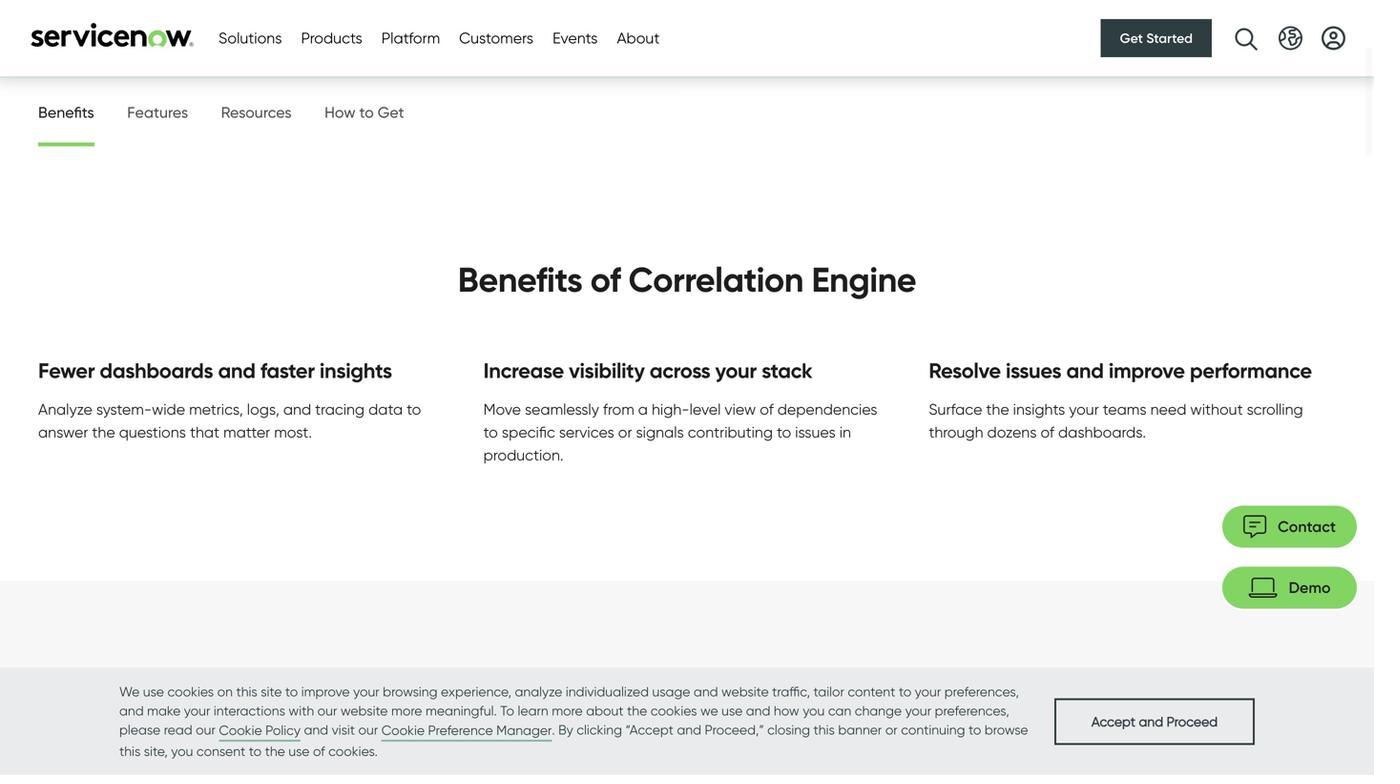 Task type: vqa. For each thing, say whether or not it's contained in the screenshot.
data
no



Task type: locate. For each thing, give the bounding box(es) containing it.
accept and proceed
[[1091, 714, 1218, 730]]

0 horizontal spatial the
[[265, 744, 285, 760]]

this inside we use cookies on this site to improve your browsing experience, analyze individualized usage and website traffic, tailor content to your preferences, and make your interactions with our website more meaningful. to learn more about the cookies we use and how you can change your preferences, please read our
[[236, 684, 257, 700]]

cookie down browsing
[[381, 723, 425, 739]]

get started
[[1120, 30, 1193, 46]]

to up change
[[899, 684, 911, 700]]

and up of on the left bottom of the page
[[304, 722, 328, 739]]

2 cookie from the left
[[381, 723, 425, 739]]

and up we at the bottom of the page
[[694, 684, 718, 700]]

with
[[289, 703, 314, 719]]

website up visit
[[341, 703, 388, 719]]

customers button
[[459, 27, 533, 50]]

our
[[317, 703, 337, 719], [196, 722, 215, 739], [358, 722, 378, 739]]

website
[[721, 684, 769, 700], [341, 703, 388, 719]]

get started link
[[1101, 19, 1212, 57]]

you inside we use cookies on this site to improve your browsing experience, analyze individualized usage and website traffic, tailor content to your preferences, and make your interactions with our website more meaningful. to learn more about the cookies we use and how you can change your preferences, please read our
[[803, 703, 825, 719]]

2 vertical spatial use
[[288, 744, 310, 760]]

website up proceed," on the right bottom
[[721, 684, 769, 700]]

cookies
[[167, 684, 214, 700], [651, 703, 697, 719]]

about
[[586, 703, 624, 719]]

more up by
[[552, 703, 583, 719]]

use left of on the left bottom of the page
[[288, 744, 310, 760]]

1 vertical spatial you
[[171, 744, 193, 760]]

browse
[[985, 722, 1028, 739]]

events button
[[553, 27, 598, 50]]

interactions
[[214, 703, 285, 719]]

use
[[143, 684, 164, 700], [722, 703, 743, 719], [288, 744, 310, 760]]

1 horizontal spatial cookie
[[381, 723, 425, 739]]

our right visit
[[358, 722, 378, 739]]

2 vertical spatial this
[[119, 744, 141, 760]]

the down policy
[[265, 744, 285, 760]]

read
[[164, 722, 192, 739]]

1 vertical spatial use
[[722, 703, 743, 719]]

this up interactions
[[236, 684, 257, 700]]

0 horizontal spatial you
[[171, 744, 193, 760]]

consent
[[196, 744, 245, 760]]

about button
[[617, 27, 660, 50]]

customers
[[459, 29, 533, 47]]

you down read
[[171, 744, 193, 760]]

2 horizontal spatial our
[[358, 722, 378, 739]]

you down tailor on the bottom right
[[803, 703, 825, 719]]

this
[[236, 684, 257, 700], [813, 722, 835, 739], [119, 744, 141, 760]]

please
[[119, 722, 160, 739]]

1 horizontal spatial the
[[627, 703, 647, 719]]

our up consent
[[196, 722, 215, 739]]

clicking
[[577, 722, 622, 739]]

cookie policy and visit our cookie preference manager
[[219, 722, 552, 739]]

1 horizontal spatial you
[[803, 703, 825, 719]]

1 horizontal spatial cookies
[[651, 703, 697, 719]]

1 vertical spatial the
[[265, 744, 285, 760]]

products button
[[301, 27, 362, 50]]

0 horizontal spatial website
[[341, 703, 388, 719]]

analyze
[[515, 684, 562, 700]]

1 vertical spatial cookies
[[651, 703, 697, 719]]

go to servicenow account image
[[1322, 26, 1345, 50]]

cookies up make
[[167, 684, 214, 700]]

traffic,
[[772, 684, 810, 700]]

0 vertical spatial you
[[803, 703, 825, 719]]

visit
[[332, 722, 355, 739]]

and inside cookie policy and visit our cookie preference manager
[[304, 722, 328, 739]]

preferences,
[[944, 684, 1019, 700], [935, 703, 1009, 719]]

this down can
[[813, 722, 835, 739]]

0 vertical spatial website
[[721, 684, 769, 700]]

use up proceed," on the right bottom
[[722, 703, 743, 719]]

and down we at the bottom of the page
[[677, 722, 701, 739]]

use up make
[[143, 684, 164, 700]]

more down browsing
[[391, 703, 422, 719]]

1 horizontal spatial more
[[552, 703, 583, 719]]

2 horizontal spatial this
[[813, 722, 835, 739]]

you
[[803, 703, 825, 719], [171, 744, 193, 760]]

0 vertical spatial the
[[627, 703, 647, 719]]

1 horizontal spatial use
[[288, 744, 310, 760]]

cookies down the usage
[[651, 703, 697, 719]]

started
[[1146, 30, 1193, 46]]

change
[[855, 703, 902, 719]]

about
[[617, 29, 660, 47]]

and
[[694, 684, 718, 700], [119, 703, 144, 719], [746, 703, 770, 719], [1139, 714, 1163, 730], [304, 722, 328, 739], [677, 722, 701, 739]]

our down improve
[[317, 703, 337, 719]]

0 horizontal spatial more
[[391, 703, 422, 719]]

get
[[1120, 30, 1143, 46]]

1 cookie from the left
[[219, 723, 262, 739]]

0 horizontal spatial cookies
[[167, 684, 214, 700]]

0 vertical spatial this
[[236, 684, 257, 700]]

cookie down interactions
[[219, 723, 262, 739]]

to
[[285, 684, 298, 700], [899, 684, 911, 700], [969, 722, 981, 739], [249, 744, 262, 760]]

1 horizontal spatial this
[[236, 684, 257, 700]]

we
[[700, 703, 718, 719]]

the inside . by clicking "accept and proceed," closing this banner or continuing to browse this site, you consent to the use of cookies.
[[265, 744, 285, 760]]

products
[[301, 29, 362, 47]]

closing
[[767, 722, 810, 739]]

this down please
[[119, 744, 141, 760]]

use inside . by clicking "accept and proceed," closing this banner or continuing to browse this site, you consent to the use of cookies.
[[288, 744, 310, 760]]

solutions button
[[219, 27, 282, 50]]

you inside . by clicking "accept and proceed," closing this banner or continuing to browse this site, you consent to the use of cookies.
[[171, 744, 193, 760]]

policy
[[265, 723, 301, 739]]

cookie
[[219, 723, 262, 739], [381, 723, 425, 739]]

the up "accept
[[627, 703, 647, 719]]

the
[[627, 703, 647, 719], [265, 744, 285, 760]]

experience,
[[441, 684, 511, 700]]

0 horizontal spatial cookie
[[219, 723, 262, 739]]

and inside . by clicking "accept and proceed," closing this banner or continuing to browse this site, you consent to the use of cookies.
[[677, 722, 701, 739]]

banner
[[838, 722, 882, 739]]

your
[[353, 684, 379, 700], [915, 684, 941, 700], [184, 703, 210, 719], [905, 703, 931, 719]]

and inside accept and proceed button
[[1139, 714, 1163, 730]]

more
[[391, 703, 422, 719], [552, 703, 583, 719]]

to down cookie policy link
[[249, 744, 262, 760]]

and right accept
[[1139, 714, 1163, 730]]

1 more from the left
[[391, 703, 422, 719]]

0 horizontal spatial use
[[143, 684, 164, 700]]

proceed
[[1167, 714, 1218, 730]]

1 horizontal spatial website
[[721, 684, 769, 700]]

cookie preference manager link
[[381, 721, 552, 742]]



Task type: describe. For each thing, give the bounding box(es) containing it.
site
[[261, 684, 282, 700]]

. by clicking "accept and proceed," closing this banner or continuing to browse this site, you consent to the use of cookies.
[[119, 722, 1028, 760]]

by
[[558, 722, 573, 739]]

solutions
[[219, 29, 282, 47]]

preference
[[428, 723, 493, 739]]

learn
[[518, 703, 548, 719]]

0 vertical spatial preferences,
[[944, 684, 1019, 700]]

cookies.
[[328, 744, 378, 760]]

usage
[[652, 684, 690, 700]]

0 vertical spatial use
[[143, 684, 164, 700]]

the inside we use cookies on this site to improve your browsing experience, analyze individualized usage and website traffic, tailor content to your preferences, and make your interactions with our website more meaningful. to learn more about the cookies we use and how you can change your preferences, please read our
[[627, 703, 647, 719]]

0 horizontal spatial this
[[119, 744, 141, 760]]

1 horizontal spatial our
[[317, 703, 337, 719]]

can
[[828, 703, 851, 719]]

we use cookies on this site to improve your browsing experience, analyze individualized usage and website traffic, tailor content to your preferences, and make your interactions with our website more meaningful. to learn more about the cookies we use and how you can change your preferences, please read our
[[119, 684, 1019, 739]]

events
[[553, 29, 598, 47]]

1 vertical spatial preferences,
[[935, 703, 1009, 719]]

of
[[313, 744, 325, 760]]

to right the site
[[285, 684, 298, 700]]

tailor
[[813, 684, 844, 700]]

content
[[848, 684, 895, 700]]

accept and proceed button
[[1054, 699, 1255, 745]]

browsing
[[383, 684, 437, 700]]

.
[[552, 722, 555, 739]]

2 more from the left
[[552, 703, 583, 719]]

"accept
[[625, 722, 674, 739]]

meaningful.
[[426, 703, 497, 719]]

site,
[[144, 744, 168, 760]]

2 horizontal spatial use
[[722, 703, 743, 719]]

we
[[119, 684, 140, 700]]

to
[[500, 703, 514, 719]]

our inside cookie policy and visit our cookie preference manager
[[358, 722, 378, 739]]

accept
[[1091, 714, 1136, 730]]

improve
[[301, 684, 350, 700]]

1 vertical spatial website
[[341, 703, 388, 719]]

1 vertical spatial this
[[813, 722, 835, 739]]

on
[[217, 684, 233, 700]]

and down 'we'
[[119, 703, 144, 719]]

and left 'how'
[[746, 703, 770, 719]]

individualized
[[566, 684, 649, 700]]

0 horizontal spatial our
[[196, 722, 215, 739]]

manager
[[496, 723, 552, 739]]

to left browse
[[969, 722, 981, 739]]

servicenow image
[[29, 22, 196, 47]]

or
[[885, 722, 898, 739]]

how
[[774, 703, 799, 719]]

0 vertical spatial cookies
[[167, 684, 214, 700]]

continuing
[[901, 722, 965, 739]]

platform button
[[381, 27, 440, 50]]

proceed,"
[[705, 722, 764, 739]]

platform
[[381, 29, 440, 47]]

cookie policy link
[[219, 721, 301, 742]]

make
[[147, 703, 181, 719]]



